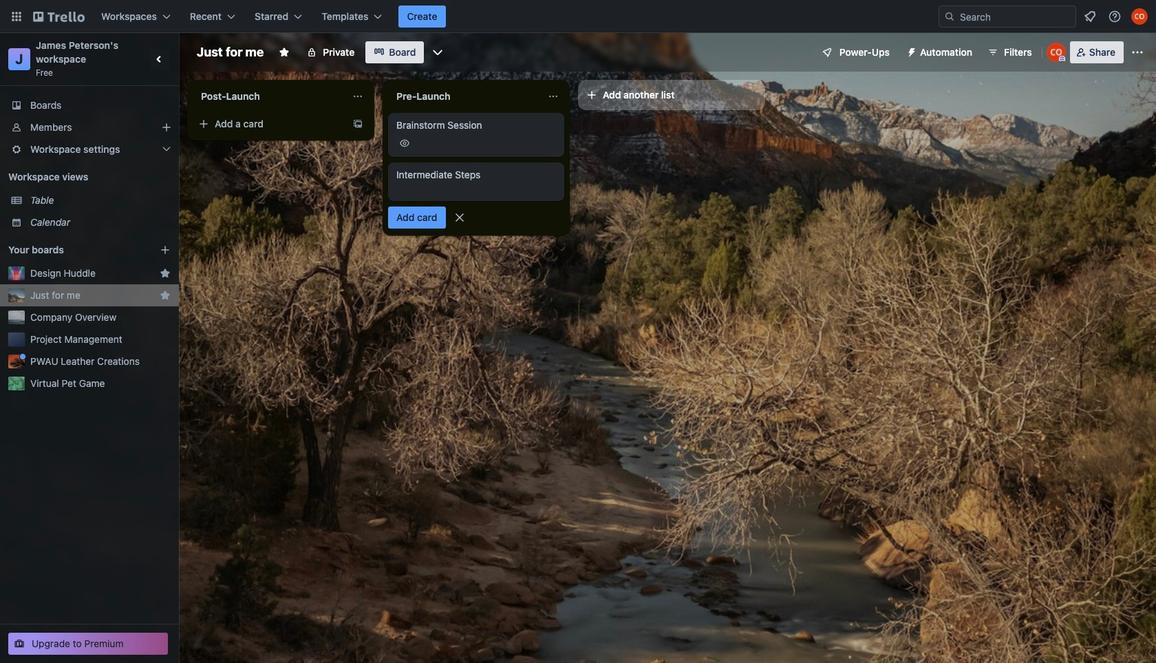 Task type: locate. For each thing, give the bounding box(es) containing it.
cancel image
[[453, 211, 467, 224]]

None text field
[[388, 85, 543, 107]]

starred icon image
[[160, 268, 171, 279], [160, 290, 171, 301]]

christina overa (christinaovera) image down search field
[[1047, 43, 1067, 62]]

Search field
[[956, 7, 1076, 26]]

open information menu image
[[1109, 10, 1122, 23]]

0 vertical spatial christina overa (christinaovera) image
[[1132, 8, 1149, 25]]

None text field
[[193, 85, 347, 107]]

christina overa (christinaovera) image
[[1132, 8, 1149, 25], [1047, 43, 1067, 62]]

christina overa (christinaovera) image right open information menu icon
[[1132, 8, 1149, 25]]

Board name text field
[[190, 41, 271, 63]]

1 starred icon image from the top
[[160, 268, 171, 279]]

0 vertical spatial starred icon image
[[160, 268, 171, 279]]

search image
[[945, 11, 956, 22]]

1 vertical spatial starred icon image
[[160, 290, 171, 301]]

your boards with 6 items element
[[8, 242, 139, 258]]

workspace navigation collapse icon image
[[150, 50, 169, 69]]

0 horizontal spatial christina overa (christinaovera) image
[[1047, 43, 1067, 62]]

1 horizontal spatial christina overa (christinaovera) image
[[1132, 8, 1149, 25]]

back to home image
[[33, 6, 85, 28]]

1 vertical spatial christina overa (christinaovera) image
[[1047, 43, 1067, 62]]



Task type: describe. For each thing, give the bounding box(es) containing it.
show menu image
[[1131, 45, 1145, 59]]

christina overa (christinaovera) image inside primary 'element'
[[1132, 8, 1149, 25]]

add board image
[[160, 244, 171, 255]]

2 starred icon image from the top
[[160, 290, 171, 301]]

star or unstar board image
[[279, 47, 290, 58]]

create from template… image
[[353, 118, 364, 129]]

this member is an admin of this board. image
[[1060, 56, 1066, 62]]

primary element
[[0, 0, 1157, 33]]

customize views image
[[431, 45, 445, 59]]

0 notifications image
[[1082, 8, 1099, 25]]

sm image
[[901, 41, 921, 61]]

Enter a title for this card… text field
[[388, 163, 565, 201]]



Task type: vqa. For each thing, say whether or not it's contained in the screenshot.
the 'Your boards with 6 items' "element"
yes



